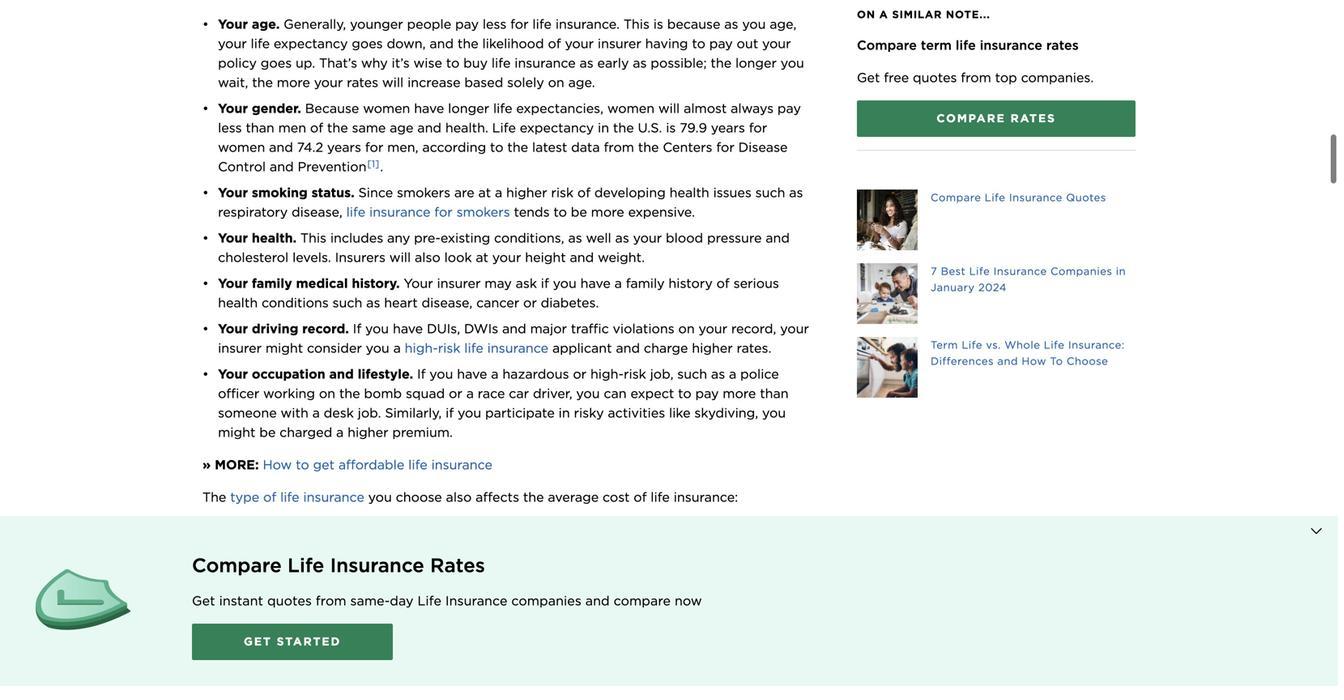 Task type: vqa. For each thing, say whether or not it's contained in the screenshot.
Review within the Molina Medicare Advantage 2024 Review
no



Task type: describe. For each thing, give the bounding box(es) containing it.
life down the "since"
[[346, 204, 366, 220]]

life down "started"
[[299, 658, 318, 674]]

expectancy inside because women have longer life expectancies, women will almost always pay less than men of the same age and health. life expectancy in the u.s. is 79.9 years for women and 74.2 years for men, according to the latest data from the centers for disease control and prevention
[[520, 120, 594, 136]]

if for your occupation and lifestyle.
[[417, 366, 426, 382]]

police
[[741, 366, 779, 382]]

life down note...
[[956, 37, 976, 53]]

because inside because women have longer life expectancies, women will almost always pay less than men of the same age and health. life expectancy in the u.s. is 79.9 years for women and 74.2 years for men, according to the latest data from the centers for disease control and prevention
[[305, 100, 359, 116]]

for left disease
[[717, 139, 735, 155]]

pre-
[[414, 230, 441, 246]]

1 horizontal spatial get
[[244, 635, 272, 649]]

health inside your insurer may ask if you have a family history of serious health conditions such as heart disease, cancer or diabetes.
[[218, 295, 258, 311]]

is the least expensive because it lasts a set number of years and simply offers coverage without building cash value.
[[218, 522, 806, 557]]

or inside the component that allows you to borrow against your policy or withdraw funds later in life. because of the cash value and the potentially longer coverage period, you'll pay substantially more for permanent policies than for term life policies.
[[483, 587, 496, 602]]

insurance left quotes
[[1009, 191, 1063, 204]]

your for smoking
[[218, 185, 248, 200]]

of inside because women have longer life expectancies, women will almost always pay less than men of the same age and health. life expectancy in the u.s. is 79.9 years for women and 74.2 years for men, according to the latest data from the centers for disease control and prevention
[[310, 120, 323, 136]]

0 horizontal spatial age.
[[252, 16, 280, 32]]

the left same
[[327, 120, 348, 136]]

.
[[380, 159, 383, 175]]

0 vertical spatial high-
[[405, 340, 438, 356]]

why
[[361, 55, 388, 71]]

january
[[931, 281, 975, 294]]

the up your gender.
[[252, 74, 273, 90]]

for up pre-
[[434, 204, 453, 220]]

or right squad
[[449, 386, 463, 401]]

1 horizontal spatial women
[[363, 100, 410, 116]]

bomb
[[364, 386, 402, 401]]

health inside since smokers are at a higher risk of developing health issues such as respiratory disease,
[[670, 185, 710, 200]]

the up the permanent
[[753, 587, 774, 602]]

you down heart
[[365, 321, 389, 337]]

job.
[[358, 405, 381, 421]]

from for insurance
[[961, 70, 992, 85]]

includes inside this includes any pre-existing conditions, as well as your blood pressure and cholesterol levels. insurers will also look at your height and weight.
[[330, 230, 383, 246]]

of inside generally, younger people pay less for life insurance. this is because as you age, your life expectancy goes down, and the likelihood of your insurer having to pay out your policy goes up. that's why it's wise to buy life insurance as early as possible; the longer you wait, the more your rates will increase based solely on age.
[[548, 36, 561, 51]]

smokers inside since smokers are at a higher risk of developing health issues such as respiratory disease,
[[397, 185, 451, 200]]

your down that's
[[314, 74, 343, 90]]

compare rates link
[[857, 100, 1136, 137]]

if inside "if you have a hazardous or high-risk job, such as a police officer working on the bomb squad or a race car driver, you can expect to pay more than someone with a desk job. similarly, if you participate in risky activities like skydiving, you might be charged a higher premium."
[[446, 405, 454, 421]]

2024
[[979, 281, 1007, 294]]

choose
[[396, 489, 442, 505]]

as inside since smokers are at a higher risk of developing health issues such as respiratory disease,
[[789, 185, 803, 200]]

your right record,
[[780, 321, 809, 337]]

term life vs. whole life insurance: differences and how to choose
[[931, 339, 1125, 367]]

more inside "if you have a hazardous or high-risk job, such as a police officer working on the bomb squad or a race car driver, you can expect to pay more than someone with a desk job. similarly, if you participate in risky activities like skydiving, you might be charged a higher premium."
[[723, 386, 756, 401]]

insurance up the type of life insurance you choose also affects the average cost of life insurance:
[[432, 457, 493, 473]]

a down value.
[[475, 567, 483, 583]]

term inside the component that allows you to borrow against your policy or withdraw funds later in life. because of the cash value and the potentially longer coverage period, you'll pay substantially more for permanent policies than for term life policies.
[[325, 625, 356, 641]]

and down men
[[269, 139, 293, 155]]

1 family from the left
[[252, 275, 292, 291]]

withdraw
[[500, 587, 560, 602]]

your down age,
[[762, 36, 791, 51]]

rates
[[430, 554, 485, 577]]

people
[[407, 16, 451, 32]]

simply
[[760, 522, 802, 538]]

the inside is the least expensive because it lasts a set number of years and simply offers coverage without building cash value.
[[359, 522, 380, 538]]

your age.
[[218, 16, 280, 32]]

you up lifestyle.
[[366, 340, 390, 356]]

at inside since smokers are at a higher risk of developing health issues such as respiratory disease,
[[478, 185, 491, 200]]

a left race
[[466, 386, 474, 401]]

a up race
[[491, 366, 499, 382]]

cancer
[[476, 295, 520, 311]]

for up disease
[[749, 120, 768, 136]]

from inside because women have longer life expectancies, women will almost always pay less than men of the same age and health. life expectancy in the u.s. is 79.9 years for women and 74.2 years for men, according to the latest data from the centers for disease control and prevention
[[604, 139, 634, 155]]

health. inside because women have longer life expectancies, women will almost always pay less than men of the same age and health. life expectancy in the u.s. is 79.9 years for women and 74.2 years for men, according to the latest data from the centers for disease control and prevention
[[446, 120, 488, 136]]

the right possible;
[[711, 55, 732, 71]]

cost
[[603, 489, 630, 505]]

your for health.
[[218, 230, 248, 246]]

u.s.
[[638, 120, 662, 136]]

insurance down "started"
[[322, 658, 383, 674]]

medical
[[296, 275, 348, 291]]

life down your age.
[[251, 36, 270, 51]]

lifestyle.
[[358, 366, 413, 382]]

as up weight.
[[615, 230, 629, 246]]

in inside because women have longer life expectancies, women will almost always pay less than men of the same age and health. life expectancy in the u.s. is 79.9 years for women and 74.2 years for men, according to the latest data from the centers for disease control and prevention
[[598, 120, 609, 136]]

insurer inside your insurer may ask if you have a family history of serious health conditions such as heart disease, cancer or diabetes.
[[437, 275, 481, 291]]

to inside because women have longer life expectancies, women will almost always pay less than men of the same age and health. life expectancy in the u.s. is 79.9 years for women and 74.2 years for men, according to the latest data from the centers for disease control and prevention
[[490, 139, 504, 155]]

7
[[931, 265, 938, 278]]

vs.
[[986, 339, 1001, 351]]

almost
[[684, 100, 727, 116]]

your for driving
[[218, 321, 248, 337]]

insurers
[[335, 249, 386, 265]]

0 horizontal spatial health.
[[252, 230, 297, 246]]

life up borrow in the left bottom of the page
[[288, 554, 324, 577]]

because inside is the least expensive because it lasts a set number of years and simply offers coverage without building cash value.
[[486, 522, 539, 538]]

with
[[281, 405, 309, 421]]

you inside your insurer may ask if you have a family history of serious health conditions such as heart disease, cancer or diabetes.
[[553, 275, 577, 291]]

for down component
[[724, 606, 743, 622]]

and right pressure
[[766, 230, 790, 246]]

life up choose
[[409, 457, 428, 473]]

and down the well
[[570, 249, 594, 265]]

pressure
[[707, 230, 762, 246]]

data
[[571, 139, 600, 155]]

consider
[[307, 340, 362, 356]]

have inside your insurer may ask if you have a family history of serious health conditions such as heart disease, cancer or diabetes.
[[581, 275, 611, 291]]

your for gender.
[[218, 100, 248, 116]]

funds
[[564, 587, 600, 602]]

you inside the component that allows you to borrow against your policy or withdraw funds later in life. because of the cash value and the potentially longer coverage period, you'll pay substantially more for permanent policies than for term life policies.
[[262, 587, 285, 602]]

finally, adding life insurance riders
[[203, 658, 424, 674]]

at inside this includes any pre-existing conditions, as well as your blood pressure and cholesterol levels. insurers will also look at your height and weight.
[[476, 249, 489, 265]]

or down 'applicant'
[[573, 366, 587, 382]]

a right on
[[880, 8, 889, 21]]

top
[[995, 70, 1018, 85]]

permanent life insurance typically lasts a lifetime and includes a
[[218, 567, 635, 583]]

of right type
[[263, 489, 276, 505]]

you up risky
[[576, 386, 600, 401]]

rates inside "link"
[[1011, 111, 1056, 125]]

policy inside generally, younger people pay less for life insurance. this is because as you age, your life expectancy goes down, and the likelihood of your insurer having to pay out your policy goes up. that's why it's wise to buy life insurance as early as possible; the longer you wait, the more your rates will increase based solely on age.
[[218, 55, 257, 71]]

you up out
[[742, 16, 766, 32]]

life down the permanent life insurance typically lasts a lifetime and includes a
[[418, 593, 442, 609]]

1 horizontal spatial smokers
[[457, 204, 510, 220]]

years inside is the least expensive because it lasts a set number of years and simply offers coverage without building cash value.
[[694, 522, 728, 538]]

in inside the component that allows you to borrow against your policy or withdraw funds later in life. because of the cash value and the potentially longer coverage period, you'll pay substantially more for permanent policies than for term life policies.
[[636, 587, 648, 602]]

might inside "if you have a hazardous or high-risk job, such as a police officer working on the bomb squad or a race car driver, you can expect to pay more than someone with a desk job. similarly, if you participate in risky activities like skydiving, you might be charged a higher premium."
[[218, 424, 256, 440]]

0 vertical spatial goes
[[352, 36, 383, 51]]

likelihood
[[483, 36, 544, 51]]

will inside this includes any pre-existing conditions, as well as your blood pressure and cholesterol levels. insurers will also look at your height and weight.
[[390, 249, 411, 265]]

same
[[352, 120, 386, 136]]

insurance down get
[[303, 489, 365, 505]]

insurance up "top"
[[980, 37, 1043, 53]]

life up to
[[1044, 339, 1065, 351]]

of inside the component that allows you to borrow against your policy or withdraw funds later in life. because of the cash value and the potentially longer coverage period, you'll pay substantially more for permanent policies than for term life policies.
[[736, 587, 749, 602]]

compare for compare life insurance rates
[[192, 554, 282, 577]]

buy
[[464, 55, 488, 71]]

a down desk
[[336, 424, 344, 440]]

affects
[[476, 489, 519, 505]]

typically
[[384, 567, 439, 583]]

insurer inside generally, younger people pay less for life insurance. this is because as you age, your life expectancy goes down, and the likelihood of your insurer having to pay out your policy goes up. that's why it's wise to buy life insurance as early as possible; the longer you wait, the more your rates will increase based solely on age.
[[598, 36, 642, 51]]

0 vertical spatial be
[[571, 204, 587, 220]]

insurance up against
[[330, 554, 424, 577]]

0 horizontal spatial women
[[218, 139, 265, 155]]

as left the well
[[568, 230, 582, 246]]

to left get
[[296, 457, 309, 473]]

tends
[[514, 204, 550, 220]]

compare term life insurance rates
[[857, 37, 1079, 53]]

your for occupation
[[218, 366, 248, 382]]

and right age
[[418, 120, 442, 136]]

charge
[[644, 340, 688, 356]]

2 horizontal spatial women
[[608, 100, 655, 116]]

and up smoking
[[270, 159, 294, 175]]

as left "early"
[[580, 55, 594, 71]]

day
[[390, 593, 414, 609]]

traffic
[[571, 321, 609, 337]]

you down age,
[[781, 55, 805, 71]]

charged
[[280, 424, 332, 440]]

developing
[[595, 185, 666, 200]]

1 vertical spatial years
[[327, 139, 361, 155]]

working
[[263, 386, 315, 401]]

life up likelihood at the left top of the page
[[533, 16, 552, 32]]

smoking
[[252, 185, 308, 200]]

you down police
[[762, 405, 786, 421]]

your for insurer
[[404, 275, 433, 291]]

you up squad
[[430, 366, 453, 382]]

against
[[357, 587, 403, 602]]

for up the finally, adding life insurance riders
[[303, 625, 322, 641]]

the up get started
[[284, 606, 305, 622]]

0 horizontal spatial risk
[[438, 340, 461, 356]]

pay inside "if you have a hazardous or high-risk job, such as a police officer working on the bomb squad or a race car driver, you can expect to pay more than someone with a desk job. similarly, if you participate in risky activities like skydiving, you might be charged a higher premium."
[[696, 386, 719, 401]]

0 vertical spatial rates
[[1047, 37, 1079, 53]]

later
[[604, 587, 632, 602]]

get for compare life insurance rates
[[192, 593, 215, 609]]

0 vertical spatial years
[[711, 120, 745, 136]]

as inside "if you have a hazardous or high-risk job, such as a police officer working on the bomb squad or a race car driver, you can expect to pay more than someone with a desk job. similarly, if you participate in risky activities like skydiving, you might be charged a higher premium."
[[711, 366, 725, 382]]

have for life
[[414, 100, 444, 116]]

riders
[[387, 658, 424, 674]]

of inside since smokers are at a higher risk of developing health issues such as respiratory disease,
[[578, 185, 591, 200]]

longer inside because women have longer life expectancies, women will almost always pay less than men of the same age and health. life expectancy in the u.s. is 79.9 years for women and 74.2 years for men, according to the latest data from the centers for disease control and prevention
[[448, 100, 490, 116]]

high-risk life insurance applicant and charge higher rates.
[[405, 340, 772, 356]]

0 horizontal spatial lasts
[[443, 567, 471, 583]]

insurance inside generally, younger people pay less for life insurance. this is because as you age, your life expectancy goes down, and the likelihood of your insurer having to pay out your policy goes up. that's why it's wise to buy life insurance as early as possible; the longer you wait, the more your rates will increase based solely on age.
[[515, 55, 576, 71]]

your inside the component that allows you to borrow against your policy or withdraw funds later in life. because of the cash value and the potentially longer coverage period, you'll pay substantially more for permanent policies than for term life policies.
[[407, 587, 436, 602]]

height
[[525, 249, 566, 265]]

you down the how to get affordable life insurance
[[368, 489, 392, 505]]

than inside "if you have a hazardous or high-risk job, such as a police officer working on the bomb squad or a race car driver, you can expect to pay more than someone with a desk job. similarly, if you participate in risky activities like skydiving, you might be charged a higher premium."
[[760, 386, 789, 401]]

get free quotes from top companies.
[[857, 70, 1094, 85]]

1 vertical spatial goes
[[261, 55, 292, 71]]

1 vertical spatial includes
[[566, 567, 619, 583]]

your family medical history.
[[218, 275, 400, 291]]

and down violations
[[616, 340, 640, 356]]

insurance:
[[674, 489, 738, 505]]

your down expensive.
[[633, 230, 662, 246]]

your up may
[[492, 249, 521, 265]]

life inside because women have longer life expectancies, women will almost always pay less than men of the same age and health. life expectancy in the u.s. is 79.9 years for women and 74.2 years for men, according to the latest data from the centers for disease control and prevention
[[493, 100, 513, 116]]

than inside because women have longer life expectancies, women will almost always pay less than men of the same age and health. life expectancy in the u.s. is 79.9 years for women and 74.2 years for men, according to the latest data from the centers for disease control and prevention
[[246, 120, 275, 136]]

squad
[[406, 386, 445, 401]]

1 vertical spatial how
[[263, 457, 292, 473]]

having
[[646, 36, 688, 51]]

insurance inside 7 best life insurance companies in january 2024
[[994, 265, 1047, 278]]

life up number
[[651, 489, 670, 505]]

life down likelihood at the left top of the page
[[492, 55, 511, 71]]

weight.
[[598, 249, 645, 265]]

your down the insurance.
[[565, 36, 594, 51]]

the left u.s.
[[613, 120, 634, 136]]

to up possible;
[[692, 36, 706, 51]]

such inside "if you have a hazardous or high-risk job, such as a police officer working on the bomb squad or a race car driver, you can expect to pay more than someone with a desk job. similarly, if you participate in risky activities like skydiving, you might be charged a higher premium."
[[678, 366, 707, 382]]

insurance up hazardous
[[488, 340, 549, 356]]

permanent
[[747, 606, 817, 622]]

possible;
[[651, 55, 707, 71]]

if inside your insurer may ask if you have a family history of serious health conditions such as heart disease, cancer or diabetes.
[[541, 275, 549, 291]]

for up [1]
[[365, 139, 384, 155]]

life right type
[[280, 489, 299, 505]]

the inside "if you have a hazardous or high-risk job, such as a police officer working on the bomb squad or a race car driver, you can expect to pay more than someone with a desk job. similarly, if you participate in risky activities like skydiving, you might be charged a higher premium."
[[339, 386, 360, 401]]

you'll
[[538, 606, 571, 622]]

your down your age.
[[218, 36, 247, 51]]

and inside is the least expensive because it lasts a set number of years and simply offers coverage without building cash value.
[[732, 522, 756, 538]]

potentially
[[309, 606, 377, 622]]

disease
[[739, 139, 788, 155]]

as up out
[[725, 16, 739, 32]]

and inside generally, younger people pay less for life insurance. this is because as you age, your life expectancy goes down, and the likelihood of your insurer having to pay out your policy goes up. that's why it's wise to buy life insurance as early as possible; the longer you wait, the more your rates will increase based solely on age.
[[430, 36, 454, 51]]

a inside since smokers are at a higher risk of developing health issues such as respiratory disease,
[[495, 185, 503, 200]]

as right "early"
[[633, 55, 647, 71]]

prevention
[[298, 159, 367, 175]]

as inside your insurer may ask if you have a family history of serious health conditions such as heart disease, cancer or diabetes.
[[366, 295, 380, 311]]

the left the latest
[[508, 139, 528, 155]]

7 best life insurance companies in january 2024
[[931, 265, 1126, 294]]

compare life insurance rates
[[192, 554, 485, 577]]

life up borrow in the left bottom of the page
[[293, 567, 314, 583]]

life down the compare rates "link"
[[985, 191, 1006, 204]]

and left "compare"
[[586, 593, 610, 609]]

on inside if you have duis, dwis and major traffic violations on your record, your insurer might consider you a
[[679, 321, 695, 337]]

your smoking status.
[[218, 185, 355, 200]]

and up companies
[[538, 567, 562, 583]]

affordable
[[339, 457, 405, 473]]

your left record,
[[699, 321, 728, 337]]

family inside your insurer may ask if you have a family history of serious health conditions such as heart disease, cancer or diabetes.
[[626, 275, 665, 291]]

insurance down 'without'
[[318, 567, 380, 583]]

such inside your insurer may ask if you have a family history of serious health conditions such as heart disease, cancer or diabetes.
[[333, 295, 362, 311]]

in inside "if you have a hazardous or high-risk job, such as a police officer working on the bomb squad or a race car driver, you can expect to pay more than someone with a desk job. similarly, if you participate in risky activities like skydiving, you might be charged a higher premium."
[[559, 405, 570, 421]]

on a similar note...
[[857, 8, 991, 21]]

more inside generally, younger people pay less for life insurance. this is because as you age, your life expectancy goes down, and the likelihood of your insurer having to pay out your policy goes up. that's why it's wise to buy life insurance as early as possible; the longer you wait, the more your rates will increase based solely on age.
[[277, 74, 310, 90]]

quotes for term
[[913, 70, 957, 85]]

rates inside generally, younger people pay less for life insurance. this is because as you age, your life expectancy goes down, and the likelihood of your insurer having to pay out your policy goes up. that's why it's wise to buy life insurance as early as possible; the longer you wait, the more your rates will increase based solely on age.
[[347, 74, 378, 90]]

now
[[675, 593, 702, 609]]

on
[[857, 8, 876, 21]]

gender.
[[252, 100, 301, 116]]

insurance down rates
[[446, 593, 508, 609]]

1 horizontal spatial also
[[446, 489, 472, 505]]

how to get affordable life insurance link
[[263, 457, 493, 473]]

pay left out
[[710, 36, 733, 51]]



Task type: locate. For each thing, give the bounding box(es) containing it.
1 horizontal spatial because
[[678, 587, 732, 602]]

to left buy
[[446, 55, 460, 71]]

and inside the component that allows you to borrow against your policy or withdraw funds later in life. because of the cash value and the potentially longer coverage period, you'll pay substantially more for permanent policies than for term life policies.
[[256, 606, 280, 622]]

1 vertical spatial less
[[218, 120, 242, 136]]

may
[[485, 275, 512, 291]]

might inside if you have duis, dwis and major traffic violations on your record, your insurer might consider you a
[[266, 340, 303, 356]]

a inside is the least expensive because it lasts a set number of years and simply offers coverage without building cash value.
[[588, 522, 596, 538]]

compare inside the compare rates "link"
[[937, 111, 1006, 125]]

0 horizontal spatial get
[[192, 593, 215, 609]]

if inside if you have duis, dwis and major traffic violations on your record, your insurer might consider you a
[[353, 321, 362, 337]]

a up life insurance for smokers tends to be more expensive.
[[495, 185, 503, 200]]

age
[[390, 120, 414, 136]]

term life vs. whole life insurance: differences and how to choose link
[[857, 337, 1136, 398]]

1 horizontal spatial risk
[[551, 185, 574, 200]]

major
[[530, 321, 567, 337]]

on down your occupation and lifestyle.
[[319, 386, 335, 401]]

a left set
[[588, 522, 596, 538]]

a left police
[[729, 366, 737, 382]]

such right job,
[[678, 366, 707, 382]]

health.
[[446, 120, 488, 136], [252, 230, 297, 246]]

have inside if you have duis, dwis and major traffic violations on your record, your insurer might consider you a
[[393, 321, 423, 337]]

high-risk life insurance link
[[405, 340, 549, 356]]

for
[[511, 16, 529, 32], [749, 120, 768, 136], [365, 139, 384, 155], [717, 139, 735, 155], [434, 204, 453, 220], [724, 606, 743, 622], [303, 625, 322, 641]]

insurance up solely
[[515, 55, 576, 71]]

in right the companies
[[1116, 265, 1126, 278]]

how inside term life vs. whole life insurance: differences and how to choose
[[1022, 355, 1047, 367]]

0 vertical spatial if
[[353, 321, 362, 337]]

0 vertical spatial cash
[[431, 541, 460, 557]]

to right tends
[[554, 204, 567, 220]]

0 horizontal spatial be
[[259, 424, 276, 440]]

a up lifestyle.
[[393, 340, 401, 356]]

will inside because women have longer life expectancies, women will almost always pay less than men of the same age and health. life expectancy in the u.s. is 79.9 years for women and 74.2 years for men, according to the latest data from the centers for disease control and prevention
[[659, 100, 680, 116]]

compare inside compare life insurance quotes link
[[931, 191, 982, 204]]

1 vertical spatial also
[[446, 489, 472, 505]]

0 vertical spatial expectancy
[[274, 36, 348, 51]]

2 vertical spatial from
[[316, 593, 346, 609]]

on inside generally, younger people pay less for life insurance. this is because as you age, your life expectancy goes down, and the likelihood of your insurer having to pay out your policy goes up. that's why it's wise to buy life insurance as early as possible; the longer you wait, the more your rates will increase based solely on age.
[[548, 74, 565, 90]]

1 vertical spatial term
[[325, 625, 356, 641]]

0 vertical spatial get
[[857, 70, 880, 85]]

set
[[600, 522, 619, 538]]

1 horizontal spatial health
[[670, 185, 710, 200]]

0 vertical spatial if
[[541, 275, 549, 291]]

life inside 7 best life insurance companies in january 2024
[[970, 265, 990, 278]]

cash down expensive
[[431, 541, 460, 557]]

life
[[533, 16, 552, 32], [251, 36, 270, 51], [956, 37, 976, 53], [492, 55, 511, 71], [493, 100, 513, 116], [346, 204, 366, 220], [465, 340, 484, 356], [409, 457, 428, 473], [280, 489, 299, 505], [651, 489, 670, 505], [293, 567, 314, 583], [360, 625, 379, 641], [299, 658, 318, 674]]

heart
[[384, 295, 418, 311]]

1 horizontal spatial disease,
[[422, 295, 473, 311]]

always
[[731, 100, 774, 116]]

race
[[478, 386, 505, 401]]

life down same-
[[360, 625, 379, 641]]

quotes right free
[[913, 70, 957, 85]]

less inside because women have longer life expectancies, women will almost always pay less than men of the same age and health. life expectancy in the u.s. is 79.9 years for women and 74.2 years for men, according to the latest data from the centers for disease control and prevention
[[218, 120, 242, 136]]

and down consider
[[329, 366, 354, 382]]

have down heart
[[393, 321, 423, 337]]

cash inside is the least expensive because it lasts a set number of years and simply offers coverage without building cash value.
[[431, 541, 460, 557]]

0 vertical spatial is
[[654, 16, 664, 32]]

choose
[[1067, 355, 1109, 367]]

high- inside "if you have a hazardous or high-risk job, such as a police officer working on the bomb squad or a race car driver, you can expect to pay more than someone with a desk job. similarly, if you participate in risky activities like skydiving, you might be charged a higher premium."
[[591, 366, 624, 382]]

if inside "if you have a hazardous or high-risk job, such as a police officer working on the bomb squad or a race car driver, you can expect to pay more than someone with a desk job. similarly, if you participate in risky activities like skydiving, you might be charged a higher premium."
[[417, 366, 426, 382]]

if
[[541, 275, 549, 291], [446, 405, 454, 421]]

policy inside the component that allows you to borrow against your policy or withdraw funds later in life. because of the cash value and the potentially longer coverage period, you'll pay substantially more for permanent policies than for term life policies.
[[440, 587, 479, 602]]

0 horizontal spatial policy
[[218, 55, 257, 71]]

since smokers are at a higher risk of developing health issues such as respiratory disease,
[[218, 185, 807, 220]]

get up the adding
[[244, 635, 272, 649]]

started
[[277, 635, 341, 649]]

and down cancer
[[502, 321, 526, 337]]

0 vertical spatial because
[[305, 100, 359, 116]]

1 horizontal spatial how
[[1022, 355, 1047, 367]]

1 vertical spatial is
[[666, 120, 676, 136]]

term down on a similar note...
[[921, 37, 952, 53]]

adding
[[250, 658, 295, 674]]

2 vertical spatial than
[[271, 625, 299, 641]]

disease, down "status."
[[292, 204, 343, 220]]

high-
[[405, 340, 438, 356], [591, 366, 624, 382]]

compare for compare rates
[[937, 111, 1006, 125]]

0 vertical spatial at
[[478, 185, 491, 200]]

can
[[604, 386, 627, 401]]

0 vertical spatial disease,
[[292, 204, 343, 220]]

at right are
[[478, 185, 491, 200]]

1 horizontal spatial might
[[266, 340, 303, 356]]

than inside the component that allows you to borrow against your policy or withdraw funds later in life. because of the cash value and the potentially longer coverage period, you'll pay substantially more for permanent policies than for term life policies.
[[271, 625, 299, 641]]

0 vertical spatial from
[[961, 70, 992, 85]]

since
[[359, 185, 393, 200]]

0 vertical spatial policy
[[218, 55, 257, 71]]

disease, up duis,
[[422, 295, 473, 311]]

0 horizontal spatial smokers
[[397, 185, 451, 200]]

1 vertical spatial might
[[218, 424, 256, 440]]

is inside because women have longer life expectancies, women will almost always pay less than men of the same age and health. life expectancy in the u.s. is 79.9 years for women and 74.2 years for men, according to the latest data from the centers for disease control and prevention
[[666, 120, 676, 136]]

risk inside since smokers are at a higher risk of developing health issues such as respiratory disease,
[[551, 185, 574, 200]]

1 horizontal spatial longer
[[448, 100, 490, 116]]

age,
[[770, 16, 797, 32]]

compare for compare term life insurance rates
[[857, 37, 917, 53]]

higher inside since smokers are at a higher risk of developing health issues such as respiratory disease,
[[506, 185, 547, 200]]

2 vertical spatial years
[[694, 522, 728, 538]]

cash for the
[[777, 587, 807, 602]]

1 horizontal spatial age.
[[568, 74, 595, 90]]

because inside the component that allows you to borrow against your policy or withdraw funds later in life. because of the cash value and the potentially longer coverage period, you'll pay substantially more for permanent policies than for term life policies.
[[678, 587, 732, 602]]

risk up life insurance for smokers tends to be more expensive.
[[551, 185, 574, 200]]

car
[[509, 386, 529, 401]]

1 vertical spatial if
[[417, 366, 426, 382]]

includes
[[330, 230, 383, 246], [566, 567, 619, 583]]

2 vertical spatial will
[[390, 249, 411, 265]]

issues
[[713, 185, 752, 200]]

years down the insurance:
[[694, 522, 728, 538]]

than up the adding
[[271, 625, 299, 641]]

such down medical
[[333, 295, 362, 311]]

building
[[375, 541, 427, 557]]

permanent life insurance link
[[218, 567, 380, 583]]

quotes
[[1067, 191, 1107, 204]]

how
[[1022, 355, 1047, 367], [263, 457, 292, 473]]

because left it
[[486, 522, 539, 538]]

2 horizontal spatial longer
[[736, 55, 777, 71]]

0 vertical spatial quotes
[[913, 70, 957, 85]]

less inside generally, younger people pay less for life insurance. this is because as you age, your life expectancy goes down, and the likelihood of your insurer having to pay out your policy goes up. that's why it's wise to buy life insurance as early as possible; the longer you wait, the more your rates will increase based solely on age.
[[483, 16, 507, 32]]

coverage inside is the least expensive because it lasts a set number of years and simply offers coverage without building cash value.
[[259, 541, 318, 557]]

disease, inside your insurer may ask if you have a family history of serious health conditions such as heart disease, cancer or diabetes.
[[422, 295, 473, 311]]

your for age.
[[218, 16, 248, 32]]

0 horizontal spatial insurer
[[218, 340, 262, 356]]

lasts inside is the least expensive because it lasts a set number of years and simply offers coverage without building cash value.
[[556, 522, 585, 538]]

companies
[[512, 593, 582, 609]]

compare rates
[[937, 111, 1056, 125]]

life inside the component that allows you to borrow against your policy or withdraw funds later in life. because of the cash value and the potentially longer coverage period, you'll pay substantially more for permanent policies than for term life policies.
[[360, 625, 379, 641]]

and left simply
[[732, 522, 756, 538]]

component that allows you to borrow against your policy or withdraw funds later in life. because of the cash value and the potentially longer coverage period, you'll pay substantially more for permanent policies than for term life policies.
[[218, 567, 821, 641]]

0 horizontal spatial on
[[319, 386, 335, 401]]

longer inside the component that allows you to borrow against your policy or withdraw funds later in life. because of the cash value and the potentially longer coverage period, you'll pay substantially more for permanent policies than for term life policies.
[[381, 606, 422, 622]]

quotes down permanent life insurance link
[[267, 593, 312, 609]]

risky
[[574, 405, 604, 421]]

1 horizontal spatial such
[[678, 366, 707, 382]]

rates up companies.
[[1047, 37, 1079, 53]]

1 vertical spatial higher
[[692, 340, 733, 356]]

is
[[654, 16, 664, 32], [666, 120, 676, 136], [346, 522, 355, 538]]

1 vertical spatial lasts
[[443, 567, 471, 583]]

is inside generally, younger people pay less for life insurance. this is because as you age, your life expectancy goes down, and the likelihood of your insurer having to pay out your policy goes up. that's why it's wise to buy life insurance as early as possible; the longer you wait, the more your rates will increase based solely on age.
[[654, 16, 664, 32]]

the up desk
[[339, 386, 360, 401]]

higher left rates.
[[692, 340, 733, 356]]

0 horizontal spatial longer
[[381, 606, 422, 622]]

your occupation and lifestyle.
[[218, 366, 413, 382]]

of inside your insurer may ask if you have a family history of serious health conditions such as heart disease, cancer or diabetes.
[[717, 275, 730, 291]]

is inside is the least expensive because it lasts a set number of years and simply offers coverage without building cash value.
[[346, 522, 355, 538]]

74.2
[[297, 139, 323, 155]]

expensive
[[418, 522, 482, 538]]

2 horizontal spatial higher
[[692, 340, 733, 356]]

from
[[961, 70, 992, 85], [604, 139, 634, 155], [316, 593, 346, 609]]

your for family
[[218, 275, 248, 291]]

this up levels.
[[301, 230, 327, 246]]

» more:
[[203, 457, 259, 473]]

goes up "why"
[[352, 36, 383, 51]]

levels.
[[293, 249, 331, 265]]

life inside because women have longer life expectancies, women will almost always pay less than men of the same age and health. life expectancy in the u.s. is 79.9 years for women and 74.2 years for men, according to the latest data from the centers for disease control and prevention
[[492, 120, 516, 136]]

out
[[737, 36, 759, 51]]

rates down companies.
[[1011, 111, 1056, 125]]

look
[[444, 249, 472, 265]]

and inside if you have duis, dwis and major traffic violations on your record, your insurer might consider you a
[[502, 321, 526, 337]]

0 horizontal spatial disease,
[[292, 204, 343, 220]]

increase
[[408, 74, 461, 90]]

this
[[624, 16, 650, 32], [301, 230, 327, 246]]

you down race
[[458, 405, 481, 421]]

0 vertical spatial longer
[[736, 55, 777, 71]]

pay inside the component that allows you to borrow against your policy or withdraw funds later in life. because of the cash value and the potentially longer coverage period, you'll pay substantially more for permanent policies than for term life policies.
[[575, 606, 599, 622]]

0 horizontal spatial expectancy
[[274, 36, 348, 51]]

1 horizontal spatial quotes
[[913, 70, 957, 85]]

risk inside "if you have a hazardous or high-risk job, such as a police officer working on the bomb squad or a race car driver, you can expect to pay more than someone with a desk job. similarly, if you participate in risky activities like skydiving, you might be charged a higher premium."
[[624, 366, 646, 382]]

1 horizontal spatial is
[[654, 16, 664, 32]]

0 horizontal spatial if
[[446, 405, 454, 421]]

compare life insurance quotes link
[[857, 190, 1136, 250]]

more
[[277, 74, 310, 90], [591, 204, 625, 220], [723, 386, 756, 401], [687, 606, 721, 622]]

1 horizontal spatial insurer
[[437, 275, 481, 291]]

from for rates
[[316, 593, 346, 609]]

disease, inside since smokers are at a higher risk of developing health issues such as respiratory disease,
[[292, 204, 343, 220]]

compare for compare life insurance quotes
[[931, 191, 982, 204]]

because up the having
[[667, 16, 721, 32]]

a up later
[[623, 567, 631, 583]]

0 horizontal spatial higher
[[348, 424, 389, 440]]

family
[[252, 275, 292, 291], [626, 275, 665, 291]]

life down dwis
[[465, 340, 484, 356]]

get for compare term life insurance rates
[[857, 70, 880, 85]]

it's
[[392, 55, 410, 71]]

1 vertical spatial expectancy
[[520, 120, 594, 136]]

rates.
[[737, 340, 772, 356]]

if up premium.
[[446, 405, 454, 421]]

is up 'without'
[[346, 522, 355, 538]]

to inside "if you have a hazardous or high-risk job, such as a police officer working on the bomb squad or a race car driver, you can expect to pay more than someone with a desk job. similarly, if you participate in risky activities like skydiving, you might be charged a higher premium."
[[678, 386, 692, 401]]

longer up policies.
[[381, 606, 422, 622]]

whole
[[1005, 339, 1041, 351]]

a right with
[[312, 405, 320, 421]]

1 vertical spatial disease,
[[422, 295, 473, 311]]

your inside your insurer may ask if you have a family history of serious health conditions such as heart disease, cancer or diabetes.
[[404, 275, 433, 291]]

term down potentially
[[325, 625, 356, 641]]

will down 'it's'
[[382, 74, 404, 90]]

get started
[[244, 635, 341, 649]]

of right cost
[[634, 489, 647, 505]]

average
[[548, 489, 599, 505]]

life insurance for smokers tends to be more expensive.
[[346, 204, 695, 220]]

1 horizontal spatial from
[[604, 139, 634, 155]]

wise
[[414, 55, 442, 71]]

1 horizontal spatial health.
[[446, 120, 488, 136]]

from down compare life insurance rates
[[316, 593, 346, 609]]

family down weight.
[[626, 275, 665, 291]]

as right issues
[[789, 185, 803, 200]]

on inside "if you have a hazardous or high-risk job, such as a police officer working on the bomb squad or a race car driver, you can expect to pay more than someone with a desk job. similarly, if you participate in risky activities like skydiving, you might be charged a higher premium."
[[319, 386, 335, 401]]

that's
[[319, 55, 357, 71]]

up.
[[296, 55, 315, 71]]

longer
[[736, 55, 777, 71], [448, 100, 490, 116], [381, 606, 422, 622]]

or inside your insurer may ask if you have a family history of serious health conditions such as heart disease, cancer or diabetes.
[[523, 295, 537, 311]]

1 vertical spatial longer
[[448, 100, 490, 116]]

more up the well
[[591, 204, 625, 220]]

such inside since smokers are at a higher risk of developing health issues such as respiratory disease,
[[756, 185, 786, 200]]

0 horizontal spatial might
[[218, 424, 256, 440]]

the up buy
[[458, 36, 479, 51]]

for inside generally, younger people pay less for life insurance. this is because as you age, your life expectancy goes down, and the likelihood of your insurer having to pay out your policy goes up. that's why it's wise to buy life insurance as early as possible; the longer you wait, the more your rates will increase based solely on age.
[[511, 16, 529, 32]]

high- up can
[[591, 366, 624, 382]]

and inside term life vs. whole life insurance: differences and how to choose
[[998, 355, 1019, 367]]

finally,
[[203, 658, 247, 674]]

value.
[[464, 541, 501, 557]]

includes up the insurers
[[330, 230, 383, 246]]

lasts right it
[[556, 522, 585, 538]]

from left "top"
[[961, 70, 992, 85]]

on up expectancies,
[[548, 74, 565, 90]]

0 horizontal spatial goes
[[261, 55, 292, 71]]

job,
[[650, 366, 674, 382]]

offers
[[218, 541, 255, 557]]

if up consider
[[353, 321, 362, 337]]

control
[[218, 159, 266, 175]]

or down lifetime
[[483, 587, 496, 602]]

lasts up get instant quotes from same-day life insurance companies and compare now
[[443, 567, 471, 583]]

0 vertical spatial on
[[548, 74, 565, 90]]

years up prevention
[[327, 139, 361, 155]]

2 vertical spatial rates
[[1011, 111, 1056, 125]]

value
[[218, 606, 252, 622]]

coverage inside the component that allows you to borrow against your policy or withdraw funds later in life. because of the cash value and the potentially longer coverage period, you'll pay substantially more for permanent policies than for term life policies.
[[426, 606, 485, 622]]

instant
[[219, 593, 263, 609]]

2 vertical spatial get
[[244, 635, 272, 649]]

hazardous
[[503, 366, 569, 382]]

a down weight.
[[615, 275, 622, 291]]

0 horizontal spatial coverage
[[259, 541, 318, 557]]

someone
[[218, 405, 277, 421]]

pay inside because women have longer life expectancies, women will almost always pay less than men of the same age and health. life expectancy in the u.s. is 79.9 years for women and 74.2 years for men, according to the latest data from the centers for disease control and prevention
[[778, 100, 801, 116]]

also inside this includes any pre-existing conditions, as well as your blood pressure and cholesterol levels. insurers will also look at your height and weight.
[[415, 249, 441, 265]]

how down whole on the right of the page
[[1022, 355, 1047, 367]]

to
[[692, 36, 706, 51], [446, 55, 460, 71], [490, 139, 504, 155], [554, 204, 567, 220], [678, 386, 692, 401], [296, 457, 309, 473], [289, 587, 303, 602]]

because up same
[[305, 100, 359, 116]]

cash for building
[[431, 541, 460, 557]]

2 family from the left
[[626, 275, 665, 291]]

life up 2024 in the top right of the page
[[970, 265, 990, 278]]

0 vertical spatial term
[[921, 37, 952, 53]]

smokers down are
[[457, 204, 510, 220]]

life up the differences
[[962, 339, 983, 351]]

»
[[203, 457, 211, 473]]

the up it
[[523, 489, 544, 505]]

have for dwis
[[393, 321, 423, 337]]

2 vertical spatial longer
[[381, 606, 422, 622]]

have for hazardous
[[457, 366, 487, 382]]

get left free
[[857, 70, 880, 85]]

0 vertical spatial smokers
[[397, 185, 451, 200]]

history.
[[352, 275, 400, 291]]

1 horizontal spatial family
[[626, 275, 665, 291]]

expect
[[631, 386, 674, 401]]

get started link
[[192, 624, 393, 660]]

health up expensive.
[[670, 185, 710, 200]]

2 horizontal spatial from
[[961, 70, 992, 85]]

also down pre-
[[415, 249, 441, 265]]

0 vertical spatial this
[[624, 16, 650, 32]]

1 horizontal spatial on
[[548, 74, 565, 90]]

to up like
[[678, 386, 692, 401]]

if for your driving record.
[[353, 321, 362, 337]]

cholesterol
[[218, 249, 289, 265]]

risk up expect
[[624, 366, 646, 382]]

0 horizontal spatial less
[[218, 120, 242, 136]]

1 vertical spatial this
[[301, 230, 327, 246]]

this inside generally, younger people pay less for life insurance. this is because as you age, your life expectancy goes down, and the likelihood of your insurer having to pay out your policy goes up. that's why it's wise to buy life insurance as early as possible; the longer you wait, the more your rates will increase based solely on age.
[[624, 16, 650, 32]]

down,
[[387, 36, 426, 51]]

insurance up any
[[369, 204, 431, 220]]

2 vertical spatial on
[[319, 386, 335, 401]]

life down based on the left of the page
[[493, 100, 513, 116]]

2 horizontal spatial is
[[666, 120, 676, 136]]

conditions
[[262, 295, 329, 311]]

1 vertical spatial age.
[[568, 74, 595, 90]]

be inside "if you have a hazardous or high-risk job, such as a police officer working on the bomb squad or a race car driver, you can expect to pay more than someone with a desk job. similarly, if you participate in risky activities like skydiving, you might be charged a higher premium."
[[259, 424, 276, 440]]

or down the ask
[[523, 295, 537, 311]]

1 horizontal spatial this
[[624, 16, 650, 32]]

health. up "cholesterol"
[[252, 230, 297, 246]]

note...
[[946, 8, 991, 21]]

0 vertical spatial might
[[266, 340, 303, 356]]

pay up the skydiving,
[[696, 386, 719, 401]]

1 vertical spatial than
[[760, 386, 789, 401]]

1 vertical spatial such
[[333, 295, 362, 311]]

wait,
[[218, 74, 248, 90]]

quotes for life
[[267, 593, 312, 609]]

0 vertical spatial such
[[756, 185, 786, 200]]

officer
[[218, 386, 259, 401]]

well
[[586, 230, 612, 246]]

7 best life insurance companies in january 2024 link
[[857, 263, 1136, 324]]

expectancy inside generally, younger people pay less for life insurance. this is because as you age, your life expectancy goes down, and the likelihood of your insurer having to pay out your policy goes up. that's why it's wise to buy life insurance as early as possible; the longer you wait, the more your rates will increase based solely on age.
[[274, 36, 348, 51]]

2 horizontal spatial get
[[857, 70, 880, 85]]

2 vertical spatial is
[[346, 522, 355, 538]]

a inside if you have duis, dwis and major traffic violations on your record, your insurer might consider you a
[[393, 340, 401, 356]]

this inside this includes any pre-existing conditions, as well as your blood pressure and cholesterol levels. insurers will also look at your height and weight.
[[301, 230, 327, 246]]

more up the skydiving,
[[723, 386, 756, 401]]

insurer inside if you have duis, dwis and major traffic violations on your record, your insurer might consider you a
[[218, 340, 262, 356]]

of inside is the least expensive because it lasts a set number of years and simply offers coverage without building cash value.
[[677, 522, 690, 538]]

lasts
[[556, 522, 585, 538], [443, 567, 471, 583]]

1 vertical spatial if
[[446, 405, 454, 421]]

in inside 7 best life insurance companies in january 2024
[[1116, 265, 1126, 278]]

0 horizontal spatial because
[[305, 100, 359, 116]]

in up substantially
[[636, 587, 648, 602]]

1 horizontal spatial term
[[921, 37, 952, 53]]

latest
[[532, 139, 567, 155]]

cash inside the component that allows you to borrow against your policy or withdraw funds later in life. because of the cash value and the potentially longer coverage period, you'll pay substantially more for permanent policies than for term life policies.
[[777, 587, 807, 602]]

2 vertical spatial such
[[678, 366, 707, 382]]

your up officer
[[218, 366, 248, 382]]

your left driving
[[218, 321, 248, 337]]

insurance.
[[556, 16, 620, 32]]

have inside "if you have a hazardous or high-risk job, such as a police officer working on the bomb squad or a race car driver, you can expect to pay more than someone with a desk job. similarly, if you participate in risky activities like skydiving, you might be charged a higher premium."
[[457, 366, 487, 382]]

[1] button
[[356, 150, 391, 186]]

pay right people
[[455, 16, 479, 32]]

companies.
[[1021, 70, 1094, 85]]

0 vertical spatial health
[[670, 185, 710, 200]]

the down u.s.
[[638, 139, 659, 155]]

0 horizontal spatial because
[[486, 522, 539, 538]]

policy up the wait,
[[218, 55, 257, 71]]

1 horizontal spatial goes
[[352, 36, 383, 51]]

longer inside generally, younger people pay less for life insurance. this is because as you age, your life expectancy goes down, and the likelihood of your insurer having to pay out your policy goes up. that's why it's wise to buy life insurance as early as possible; the longer you wait, the more your rates will increase based solely on age.
[[736, 55, 777, 71]]

to inside the component that allows you to borrow against your policy or withdraw funds later in life. because of the cash value and the potentially longer coverage period, you'll pay substantially more for permanent policies than for term life policies.
[[289, 587, 303, 602]]

1 horizontal spatial high-
[[591, 366, 624, 382]]

1 vertical spatial risk
[[438, 340, 461, 356]]

term
[[921, 37, 952, 53], [325, 625, 356, 641]]

early
[[598, 55, 629, 71]]

more inside the component that allows you to borrow against your policy or withdraw funds later in life. because of the cash value and the potentially longer coverage period, you'll pay substantially more for permanent policies than for term life policies.
[[687, 606, 721, 622]]

1 horizontal spatial if
[[417, 366, 426, 382]]

higher inside "if you have a hazardous or high-risk job, such as a police officer working on the bomb squad or a race car driver, you can expect to pay more than someone with a desk job. similarly, if you participate in risky activities like skydiving, you might be charged a higher premium."
[[348, 424, 389, 440]]

your down "cholesterol"
[[218, 275, 248, 291]]



